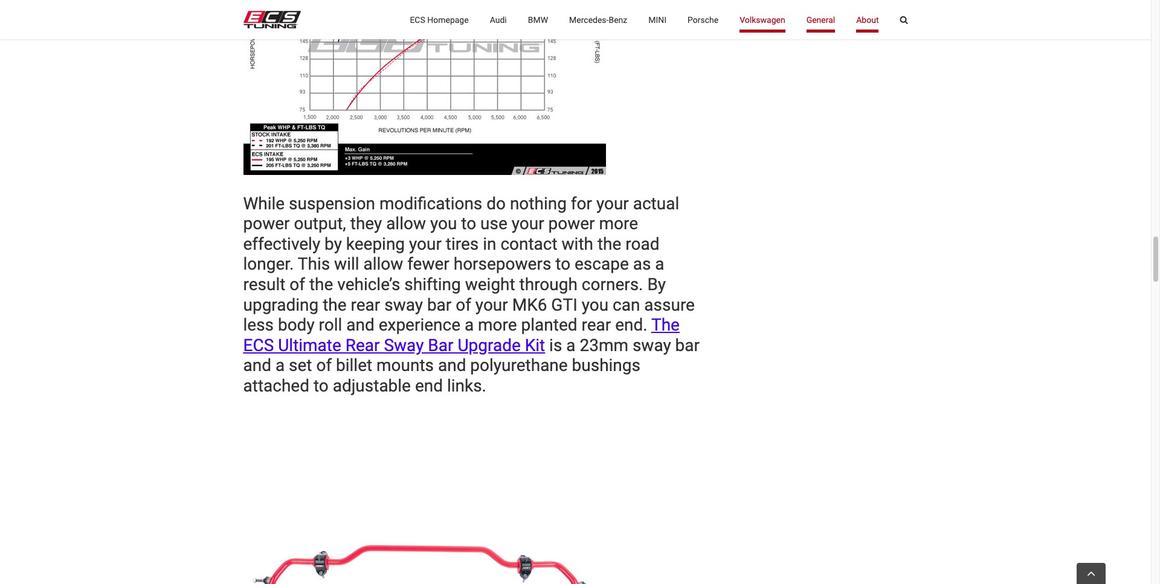 Task type: vqa. For each thing, say whether or not it's contained in the screenshot.
the left AND
yes



Task type: describe. For each thing, give the bounding box(es) containing it.
attached
[[243, 376, 309, 396]]

modifications
[[379, 194, 482, 214]]

0 vertical spatial of
[[290, 275, 305, 295]]

0 vertical spatial the
[[598, 234, 621, 254]]

upgrading
[[243, 295, 319, 315]]

bmw link
[[528, 0, 548, 39]]

this
[[298, 255, 330, 275]]

audi
[[490, 15, 507, 24]]

1 horizontal spatial you
[[582, 295, 609, 315]]

2 horizontal spatial and
[[438, 356, 466, 376]]

actual
[[633, 194, 679, 214]]

ecs homepage
[[410, 15, 469, 24]]

do
[[487, 194, 506, 214]]

longer.
[[243, 255, 294, 275]]

1 vertical spatial to
[[555, 255, 570, 275]]

with
[[562, 234, 593, 254]]

ecs tuning logo image
[[243, 11, 301, 28]]

corners.
[[582, 275, 643, 295]]

kit
[[525, 336, 545, 356]]

while suspension modifications do nothing for your actual power output, they allow you to use your power more effectively by keeping your tires in contact with the road longer. this will allow fewer horsepowers to escape as a result of the vehicle's shifting weight through corners. by upgrading the rear sway bar of your mk6 gti you can assure less body roll and experience a more planted rear end.
[[243, 194, 695, 335]]

will
[[334, 255, 359, 275]]

about
[[856, 15, 879, 24]]

horsepowers
[[454, 255, 551, 275]]

as
[[633, 255, 651, 275]]

volkswagen link
[[740, 0, 785, 39]]

end
[[415, 376, 443, 396]]

mk6
[[512, 295, 547, 315]]

escape
[[575, 255, 629, 275]]

experience
[[379, 315, 460, 335]]

1 vertical spatial more
[[478, 315, 517, 335]]

23mm
[[580, 336, 628, 356]]

less
[[243, 315, 274, 335]]

your right for
[[596, 194, 629, 214]]

vehicle's
[[337, 275, 400, 295]]

nothing
[[510, 194, 567, 214]]

assure
[[644, 295, 695, 315]]

rear
[[345, 336, 380, 356]]

1 horizontal spatial rear
[[582, 315, 611, 335]]

while
[[243, 194, 285, 214]]

a right is
[[566, 336, 576, 356]]

roll
[[319, 315, 342, 335]]

mercedes-benz
[[569, 15, 627, 24]]

1 vertical spatial of
[[456, 295, 471, 315]]

0 vertical spatial you
[[430, 214, 457, 234]]

sway inside is a 23mm sway bar and a set of billet mounts and polyurethane bushings attached to adjustable end links.
[[633, 336, 671, 356]]

road
[[626, 234, 659, 254]]

sway inside the while suspension modifications do nothing for your actual power output, they allow you to use your power more effectively by keeping your tires in contact with the road longer. this will allow fewer horsepowers to escape as a result of the vehicle's shifting weight through corners. by upgrading the rear sway bar of your mk6 gti you can assure less body roll and experience a more planted rear end.
[[384, 295, 423, 315]]

your up fewer
[[409, 234, 442, 254]]

bushings
[[572, 356, 640, 376]]

bar inside the while suspension modifications do nothing for your actual power output, they allow you to use your power more effectively by keeping your tires in contact with the road longer. this will allow fewer horsepowers to escape as a result of the vehicle's shifting weight through corners. by upgrading the rear sway bar of your mk6 gti you can assure less body roll and experience a more planted rear end.
[[427, 295, 452, 315]]

a left 'set'
[[275, 356, 285, 376]]

the ecs ultimate rear sway bar upgrade kit link
[[243, 315, 680, 356]]

bmw
[[528, 15, 548, 24]]

polyurethane
[[470, 356, 568, 376]]

1 horizontal spatial more
[[599, 214, 638, 234]]

of inside is a 23mm sway bar and a set of billet mounts and polyurethane bushings attached to adjustable end links.
[[316, 356, 332, 376]]

they
[[350, 214, 382, 234]]

is
[[549, 336, 562, 356]]

body
[[278, 315, 315, 335]]

through
[[519, 275, 578, 295]]

suspension
[[289, 194, 375, 214]]

0 horizontal spatial and
[[243, 356, 271, 376]]

ultimate
[[278, 336, 341, 356]]

effectively
[[243, 234, 320, 254]]

by
[[647, 275, 666, 295]]

contact
[[501, 234, 557, 254]]

the
[[651, 315, 680, 335]]



Task type: locate. For each thing, give the bounding box(es) containing it.
rear
[[351, 295, 380, 315], [582, 315, 611, 335]]

gti
[[551, 295, 578, 315]]

power up with
[[548, 214, 595, 234]]

2 vertical spatial to
[[314, 376, 329, 396]]

benz
[[609, 15, 627, 24]]

ecs
[[410, 15, 425, 24], [243, 336, 274, 356]]

1 vertical spatial you
[[582, 295, 609, 315]]

rear down vehicle's
[[351, 295, 380, 315]]

your
[[596, 194, 629, 214], [512, 214, 544, 234], [409, 234, 442, 254], [475, 295, 508, 315]]

0 vertical spatial ecs
[[410, 15, 425, 24]]

a right as
[[655, 255, 664, 275]]

more
[[599, 214, 638, 234], [478, 315, 517, 335]]

tires
[[446, 234, 479, 254]]

1 horizontal spatial bar
[[675, 336, 700, 356]]

ecs down the less
[[243, 336, 274, 356]]

0 horizontal spatial rear
[[351, 295, 380, 315]]

1 horizontal spatial ecs
[[410, 15, 425, 24]]

2 power from the left
[[548, 214, 595, 234]]

ecs left homepage
[[410, 15, 425, 24]]

set
[[289, 356, 312, 376]]

and inside the while suspension modifications do nothing for your actual power output, they allow you to use your power more effectively by keeping your tires in contact with the road longer. this will allow fewer horsepowers to escape as a result of the vehicle's shifting weight through corners. by upgrading the rear sway bar of your mk6 gti you can assure less body roll and experience a more planted rear end.
[[346, 315, 374, 335]]

the ecs ultimate rear sway bar upgrade kit
[[243, 315, 680, 356]]

1 vertical spatial bar
[[675, 336, 700, 356]]

ecs homepage link
[[410, 0, 469, 39]]

1 horizontal spatial sway
[[633, 336, 671, 356]]

1 vertical spatial allow
[[363, 255, 403, 275]]

output,
[[294, 214, 346, 234]]

allow down keeping in the left of the page
[[363, 255, 403, 275]]

a
[[655, 255, 664, 275], [465, 315, 474, 335], [566, 336, 576, 356], [275, 356, 285, 376]]

1 horizontal spatial power
[[548, 214, 595, 234]]

to inside is a 23mm sway bar and a set of billet mounts and polyurethane bushings attached to adjustable end links.
[[314, 376, 329, 396]]

of right 'set'
[[316, 356, 332, 376]]

0 horizontal spatial bar
[[427, 295, 452, 315]]

and
[[346, 315, 374, 335], [243, 356, 271, 376], [438, 356, 466, 376]]

about link
[[856, 0, 879, 39]]

0 vertical spatial more
[[599, 214, 638, 234]]

your down 'weight'
[[475, 295, 508, 315]]

to down ultimate
[[314, 376, 329, 396]]

0 vertical spatial rear
[[351, 295, 380, 315]]

bar down shifting
[[427, 295, 452, 315]]

1 horizontal spatial and
[[346, 315, 374, 335]]

you
[[430, 214, 457, 234], [582, 295, 609, 315]]

keeping
[[346, 234, 405, 254]]

of up the ecs ultimate rear sway bar upgrade kit
[[456, 295, 471, 315]]

upgrade
[[458, 336, 521, 356]]

0 horizontal spatial sway
[[384, 295, 423, 315]]

mounts
[[376, 356, 434, 376]]

0 horizontal spatial more
[[478, 315, 517, 335]]

to up tires
[[461, 214, 476, 234]]

of up upgrading
[[290, 275, 305, 295]]

more up road
[[599, 214, 638, 234]]

general link
[[806, 0, 835, 39]]

for
[[571, 194, 592, 214]]

can
[[613, 295, 640, 315]]

power
[[243, 214, 290, 234], [548, 214, 595, 234]]

billet
[[336, 356, 372, 376]]

the up the escape
[[598, 234, 621, 254]]

to
[[461, 214, 476, 234], [555, 255, 570, 275], [314, 376, 329, 396]]

is a 23mm sway bar and a set of billet mounts and polyurethane bushings attached to adjustable end links.
[[243, 336, 700, 396]]

1 vertical spatial rear
[[582, 315, 611, 335]]

1 vertical spatial sway
[[633, 336, 671, 356]]

links.
[[447, 376, 486, 396]]

mercedes-benz link
[[569, 0, 627, 39]]

2 vertical spatial of
[[316, 356, 332, 376]]

0 vertical spatial to
[[461, 214, 476, 234]]

you down modifications
[[430, 214, 457, 234]]

bar
[[427, 295, 452, 315], [675, 336, 700, 356]]

sway up the experience
[[384, 295, 423, 315]]

general
[[806, 15, 835, 24]]

fewer
[[407, 255, 449, 275]]

sway down the
[[633, 336, 671, 356]]

the up 'roll' at the bottom
[[323, 295, 347, 315]]

mini link
[[648, 0, 667, 39]]

1 vertical spatial ecs
[[243, 336, 274, 356]]

0 vertical spatial sway
[[384, 295, 423, 315]]

planted
[[521, 315, 577, 335]]

rear up 23mm
[[582, 315, 611, 335]]

0 vertical spatial allow
[[386, 214, 426, 234]]

your up contact
[[512, 214, 544, 234]]

end.
[[615, 315, 647, 335]]

a up upgrade
[[465, 315, 474, 335]]

allow
[[386, 214, 426, 234], [363, 255, 403, 275]]

0 horizontal spatial you
[[430, 214, 457, 234]]

0 horizontal spatial ecs
[[243, 336, 274, 356]]

and up "rear"
[[346, 315, 374, 335]]

in
[[483, 234, 496, 254]]

mini
[[648, 15, 667, 24]]

0 horizontal spatial to
[[314, 376, 329, 396]]

power down while
[[243, 214, 290, 234]]

0 vertical spatial bar
[[427, 295, 452, 315]]

bar down the
[[675, 336, 700, 356]]

by
[[325, 234, 342, 254]]

1 vertical spatial the
[[309, 275, 333, 295]]

you down corners.
[[582, 295, 609, 315]]

bar inside is a 23mm sway bar and a set of billet mounts and polyurethane bushings attached to adjustable end links.
[[675, 336, 700, 356]]

audi link
[[490, 0, 507, 39]]

adjustable
[[333, 376, 411, 396]]

1 horizontal spatial of
[[316, 356, 332, 376]]

the down this
[[309, 275, 333, 295]]

and down bar
[[438, 356, 466, 376]]

2 horizontal spatial to
[[555, 255, 570, 275]]

shifting
[[404, 275, 461, 295]]

use
[[480, 214, 507, 234]]

sway
[[384, 336, 424, 356]]

allow down modifications
[[386, 214, 426, 234]]

and up attached in the left of the page
[[243, 356, 271, 376]]

more up upgrade
[[478, 315, 517, 335]]

0 horizontal spatial power
[[243, 214, 290, 234]]

sway
[[384, 295, 423, 315], [633, 336, 671, 356]]

porsche link
[[688, 0, 719, 39]]

1 horizontal spatial to
[[461, 214, 476, 234]]

2 horizontal spatial of
[[456, 295, 471, 315]]

2 vertical spatial the
[[323, 295, 347, 315]]

to up through
[[555, 255, 570, 275]]

result
[[243, 275, 285, 295]]

1 power from the left
[[243, 214, 290, 234]]

volkswagen
[[740, 15, 785, 24]]

mercedes-
[[569, 15, 609, 24]]

homepage
[[427, 15, 469, 24]]

ecs inside the ecs ultimate rear sway bar upgrade kit
[[243, 336, 274, 356]]

the
[[598, 234, 621, 254], [309, 275, 333, 295], [323, 295, 347, 315]]

ecs inside ecs homepage link
[[410, 15, 425, 24]]

weight
[[465, 275, 515, 295]]

0 horizontal spatial of
[[290, 275, 305, 295]]

bar
[[428, 336, 453, 356]]

of
[[290, 275, 305, 295], [456, 295, 471, 315], [316, 356, 332, 376]]

porsche
[[688, 15, 719, 24]]



